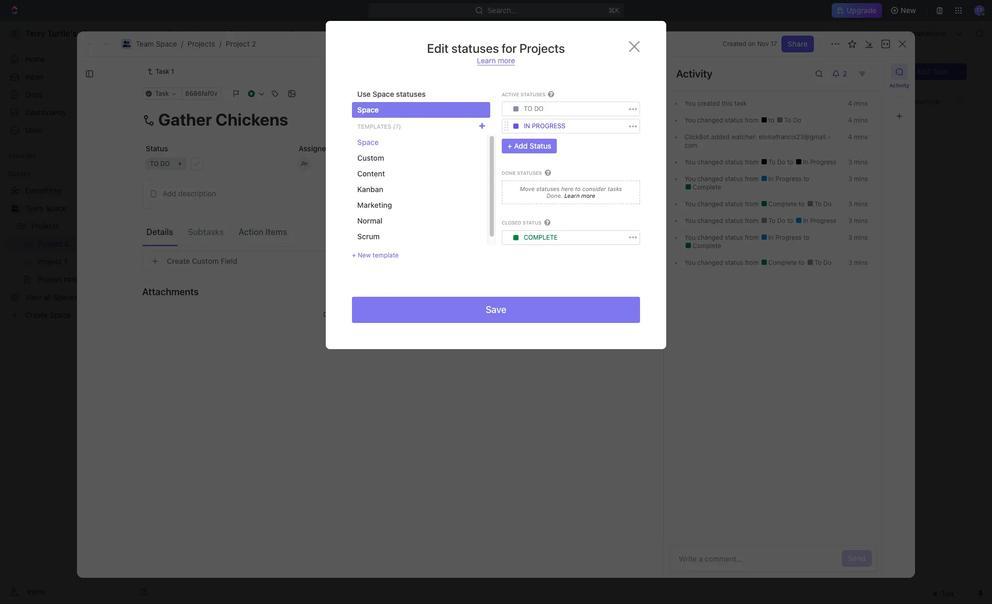 Task type: locate. For each thing, give the bounding box(es) containing it.
more inside 'edit statuses for projects learn more'
[[498, 56, 515, 65]]

created
[[723, 40, 746, 48]]

1
[[171, 68, 174, 75], [229, 182, 232, 191], [245, 201, 249, 209]]

do
[[534, 105, 544, 113], [793, 116, 801, 124], [777, 158, 786, 166], [823, 200, 832, 208], [777, 217, 786, 225], [205, 248, 214, 256], [823, 259, 832, 267]]

+ left template
[[352, 251, 356, 259]]

5 changed from the top
[[697, 217, 723, 225]]

here right files
[[368, 311, 382, 319]]

7 changed from the top
[[697, 259, 723, 267]]

learn more link
[[477, 56, 515, 65], [563, 192, 595, 199]]

add description
[[163, 189, 216, 198]]

1 vertical spatial add task button
[[269, 146, 313, 158]]

status inside dialog
[[523, 220, 542, 226]]

0 horizontal spatial projects link
[[31, 218, 123, 235]]

statuses for done
[[517, 170, 542, 176]]

task 1 link up items
[[209, 179, 363, 194]]

statuses up done.
[[536, 185, 560, 192]]

share button right 17
[[781, 36, 814, 52]]

1 horizontal spatial 1
[[229, 182, 232, 191]]

0 horizontal spatial project
[[226, 39, 250, 48]]

1 vertical spatial hide
[[544, 123, 558, 130]]

learn more
[[563, 192, 595, 199]]

1 vertical spatial add task
[[281, 148, 309, 156]]

to
[[524, 105, 533, 113], [769, 116, 776, 124], [784, 116, 791, 124], [332, 144, 339, 153], [769, 158, 776, 166], [787, 158, 795, 166], [804, 175, 810, 183], [575, 185, 581, 192], [799, 200, 807, 208], [815, 200, 822, 208], [769, 217, 776, 225], [787, 217, 795, 225], [804, 234, 810, 242], [194, 248, 203, 256], [799, 259, 807, 267], [815, 259, 822, 267], [383, 311, 389, 319]]

dropdown menu image
[[513, 107, 519, 112], [513, 124, 519, 129]]

share down 'upgrade'
[[866, 29, 886, 38]]

0 horizontal spatial team space
[[25, 204, 66, 213]]

4 changed status from from the top
[[696, 200, 760, 208]]

calendar link
[[265, 94, 298, 109]]

do inside the edit statuses for projects dialog
[[534, 105, 544, 113]]

2 vertical spatial team
[[25, 204, 43, 213]]

space
[[196, 29, 217, 38], [156, 39, 177, 48], [373, 90, 394, 98], [357, 105, 379, 114], [357, 138, 379, 147], [45, 204, 66, 213]]

tasks
[[608, 185, 622, 192]]

1 vertical spatial share
[[788, 39, 808, 48]]

user group image up "home" link at the left top
[[122, 41, 130, 47]]

0 horizontal spatial user group image
[[11, 205, 19, 212]]

0 vertical spatial hide
[[868, 97, 884, 106]]

0 horizontal spatial share button
[[781, 36, 814, 52]]

add up done statuses
[[514, 142, 528, 151]]

to inside the move statuses here to consider tasks done.
[[575, 185, 581, 192]]

new up 'automations'
[[901, 6, 916, 15]]

clickbot
[[685, 133, 709, 141]]

3 3 from the top
[[848, 200, 852, 208]]

0 vertical spatial user group image
[[122, 41, 130, 47]]

1 vertical spatial dropdown menu image
[[513, 124, 519, 129]]

add task up the customize
[[917, 67, 948, 76]]

user group image down spaces
[[11, 205, 19, 212]]

closed
[[502, 220, 521, 226]]

1 button
[[236, 200, 250, 210]]

add task for the bottom add task button
[[281, 148, 309, 156]]

tree containing team space
[[4, 182, 152, 324]]

0 horizontal spatial activity
[[676, 68, 713, 80]]

hide inside hide button
[[544, 123, 558, 130]]

customize button
[[889, 94, 943, 109]]

add task button up the customize
[[910, 63, 955, 80]]

statuses
[[451, 41, 499, 56], [396, 90, 426, 98], [521, 92, 546, 97], [517, 170, 542, 176], [536, 185, 560, 192]]

team space down spaces
[[25, 204, 66, 213]]

more
[[498, 56, 515, 65], [581, 192, 595, 199]]

5 3 from the top
[[848, 234, 852, 242]]

to do inside the edit statuses for projects dialog
[[524, 105, 544, 113]]

6 mins from the top
[[854, 200, 868, 208]]

team
[[176, 29, 194, 38], [136, 39, 154, 48], [25, 204, 43, 213]]

2 changed from the top
[[697, 158, 723, 166]]

1 horizontal spatial learn
[[564, 192, 580, 199]]

projects inside 'edit statuses for projects learn more'
[[520, 41, 565, 56]]

activity up customize button
[[889, 82, 910, 89]]

7 you from the top
[[685, 234, 696, 242]]

1 changed status from from the top
[[696, 116, 760, 124]]

2 4 mins from the top
[[848, 116, 868, 124]]

hide up + add status
[[544, 123, 558, 130]]

for
[[502, 41, 517, 56]]

details
[[146, 227, 173, 237]]

1 vertical spatial 1
[[229, 182, 232, 191]]

1 horizontal spatial share
[[866, 29, 886, 38]]

1 up task 2
[[229, 182, 232, 191]]

tree
[[4, 182, 152, 324]]

8 you from the top
[[685, 259, 696, 267]]

3 you from the top
[[685, 158, 696, 166]]

create custom field
[[167, 257, 237, 266]]

table
[[318, 97, 336, 106]]

assignees
[[437, 123, 468, 130]]

task 1 link
[[142, 65, 178, 78], [209, 179, 363, 194]]

here up learn more in the top of the page
[[561, 185, 574, 192]]

in
[[524, 122, 530, 130], [803, 158, 809, 166], [769, 175, 774, 183], [803, 217, 809, 225], [769, 234, 774, 242]]

in progress
[[524, 122, 566, 130], [801, 158, 837, 166], [767, 175, 804, 183], [801, 217, 837, 225], [767, 234, 804, 242]]

0 vertical spatial project
[[289, 29, 314, 38]]

projects inside tree
[[31, 222, 59, 231]]

0 horizontal spatial share
[[788, 39, 808, 48]]

6 you from the top
[[685, 217, 696, 225]]

1 horizontal spatial here
[[561, 185, 574, 192]]

add left description
[[163, 189, 176, 198]]

2 vertical spatial 1
[[245, 201, 249, 209]]

add task button
[[910, 63, 955, 80], [269, 146, 313, 158]]

1 4 mins from the top
[[848, 100, 868, 107]]

task 1
[[156, 68, 174, 75], [211, 182, 232, 191]]

complete
[[691, 183, 721, 191], [767, 200, 799, 208], [691, 242, 721, 250], [767, 259, 799, 267]]

1 horizontal spatial learn more link
[[563, 192, 595, 199]]

1 vertical spatial task 1
[[211, 182, 232, 191]]

calendar
[[267, 97, 298, 106]]

you
[[685, 100, 696, 107], [685, 116, 696, 124], [685, 158, 696, 166], [685, 175, 696, 183], [685, 200, 696, 208], [685, 217, 696, 225], [685, 234, 696, 242], [685, 259, 696, 267]]

0 vertical spatial share
[[866, 29, 886, 38]]

0 horizontal spatial learn more link
[[477, 56, 515, 65]]

2 dropdown menu image from the top
[[513, 124, 519, 129]]

6 3 mins from the top
[[848, 259, 868, 267]]

1 down team space / projects / project 2
[[171, 68, 174, 75]]

custom up content
[[357, 154, 384, 162]]

0 vertical spatial add task
[[917, 67, 948, 76]]

0 vertical spatial more
[[498, 56, 515, 65]]

here
[[561, 185, 574, 192], [368, 311, 382, 319]]

1 vertical spatial custom
[[192, 257, 219, 266]]

4 mins from the top
[[854, 158, 868, 166]]

1 vertical spatial more
[[581, 192, 595, 199]]

1 horizontal spatial +
[[508, 142, 512, 151]]

0 vertical spatial dropdown menu image
[[513, 107, 519, 112]]

share button
[[860, 25, 892, 42], [781, 36, 814, 52]]

statuses left for
[[451, 41, 499, 56]]

upload button
[[391, 311, 412, 319]]

0 vertical spatial 1
[[171, 68, 174, 75]]

gantt
[[356, 97, 375, 106]]

0 horizontal spatial hide
[[544, 123, 558, 130]]

0 horizontal spatial add task button
[[269, 146, 313, 158]]

2 vertical spatial 4 mins
[[848, 133, 868, 141]]

projects link inside tree
[[31, 218, 123, 235]]

0 horizontal spatial +
[[352, 251, 356, 259]]

learn inside 'edit statuses for projects learn more'
[[477, 56, 496, 65]]

8686faf0v button
[[181, 87, 221, 100]]

statuses up move
[[517, 170, 542, 176]]

use
[[357, 90, 371, 98]]

statuses inside the move statuses here to consider tasks done.
[[536, 185, 560, 192]]

attachments
[[142, 286, 199, 297]]

task 1 link down the team space, , element
[[142, 65, 178, 78]]

+
[[508, 142, 512, 151], [352, 251, 356, 259]]

1 vertical spatial 4 mins
[[848, 116, 868, 124]]

0 horizontal spatial more
[[498, 56, 515, 65]]

save button
[[352, 297, 640, 323]]

projects
[[239, 29, 267, 38], [188, 39, 215, 48], [520, 41, 565, 56], [31, 222, 59, 231]]

hide
[[868, 97, 884, 106], [544, 123, 558, 130]]

1 horizontal spatial custom
[[357, 154, 384, 162]]

Edit task name text field
[[142, 109, 593, 129]]

0 vertical spatial activity
[[676, 68, 713, 80]]

team space, , element
[[166, 29, 174, 38]]

0 horizontal spatial add task
[[281, 148, 309, 156]]

action
[[239, 227, 263, 237]]

activity inside task sidebar navigation tab list
[[889, 82, 910, 89]]

more down for
[[498, 56, 515, 65]]

1 you from the top
[[685, 100, 696, 107]]

share button down 'upgrade'
[[860, 25, 892, 42]]

4 from from the top
[[745, 200, 759, 208]]

list link
[[233, 94, 248, 109]]

upload
[[391, 311, 412, 319]]

dropdown menu image down the active
[[513, 107, 519, 112]]

1 horizontal spatial add task button
[[910, 63, 955, 80]]

+ up done
[[508, 142, 512, 151]]

custom
[[357, 154, 384, 162], [192, 257, 219, 266]]

add task for the topmost add task button
[[917, 67, 948, 76]]

1 vertical spatial task 1 link
[[209, 179, 363, 194]]

1 horizontal spatial new
[[901, 6, 916, 15]]

0 horizontal spatial new
[[358, 251, 371, 259]]

com
[[685, 133, 831, 149]]

from
[[745, 116, 759, 124], [745, 158, 759, 166], [745, 175, 759, 183], [745, 200, 759, 208], [745, 217, 759, 225], [745, 234, 759, 242], [745, 259, 759, 267]]

project 2 link
[[276, 27, 323, 40], [226, 39, 256, 48]]

task 1 down the team space, , element
[[156, 68, 174, 75]]

dropdown menu image for in progress
[[513, 124, 519, 129]]

0 vertical spatial 4 mins
[[848, 100, 868, 107]]

4 mins for changed status from
[[848, 116, 868, 124]]

to inside the 'drop your files here to upload'
[[383, 311, 389, 319]]

0 horizontal spatial here
[[368, 311, 382, 319]]

tree inside the sidebar navigation
[[4, 182, 152, 324]]

statuses inside 'edit statuses for projects learn more'
[[451, 41, 499, 56]]

1 vertical spatial 4
[[848, 116, 852, 124]]

0 vertical spatial task 1
[[156, 68, 174, 75]]

statuses for active
[[521, 92, 546, 97]]

1 vertical spatial here
[[368, 311, 382, 319]]

1 horizontal spatial status
[[530, 142, 551, 151]]

assignees button
[[424, 120, 472, 133]]

add task down calendar
[[281, 148, 309, 156]]

closed status
[[502, 220, 542, 226]]

share right 17
[[788, 39, 808, 48]]

status
[[530, 142, 551, 151], [145, 144, 168, 153]]

1 horizontal spatial team space
[[176, 29, 217, 38]]

(7)
[[393, 123, 401, 130]]

0 vertical spatial team
[[176, 29, 194, 38]]

space inside tree
[[45, 204, 66, 213]]

1 horizontal spatial share button
[[860, 25, 892, 42]]

status inside dialog
[[530, 142, 551, 151]]

drop your files here to upload
[[323, 311, 412, 319]]

1 from from the top
[[745, 116, 759, 124]]

sidebar navigation
[[0, 21, 157, 605]]

1 horizontal spatial team
[[136, 39, 154, 48]]

user group image
[[122, 41, 130, 47], [11, 205, 19, 212]]

1 horizontal spatial hide
[[868, 97, 884, 106]]

0 horizontal spatial status
[[145, 144, 168, 153]]

0 horizontal spatial learn
[[477, 56, 496, 65]]

new down scrum
[[358, 251, 371, 259]]

2 mins from the top
[[854, 116, 868, 124]]

templates
[[357, 123, 391, 130]]

1 vertical spatial +
[[352, 251, 356, 259]]

1 right task 2
[[245, 201, 249, 209]]

in progress inside the edit statuses for projects dialog
[[524, 122, 566, 130]]

add left assigned
[[281, 148, 294, 156]]

1 dropdown menu image from the top
[[513, 107, 519, 112]]

task 1 up task 2
[[211, 182, 232, 191]]

0 horizontal spatial team
[[25, 204, 43, 213]]

progress
[[532, 122, 566, 130], [810, 158, 837, 166], [776, 175, 802, 183], [810, 217, 837, 225], [776, 234, 802, 242]]

+ for + new template
[[352, 251, 356, 259]]

+ add status
[[508, 142, 551, 151]]

4 for added watcher:
[[848, 133, 852, 141]]

4 mins
[[848, 100, 868, 107], [848, 116, 868, 124], [848, 133, 868, 141]]

active statuses
[[502, 92, 546, 97]]

team space up team space / projects / project 2
[[176, 29, 217, 38]]

2 horizontal spatial 1
[[245, 201, 249, 209]]

0 vertical spatial here
[[561, 185, 574, 192]]

0 horizontal spatial custom
[[192, 257, 219, 266]]

statuses right the active
[[521, 92, 546, 97]]

custom left field
[[192, 257, 219, 266]]

scrum
[[357, 232, 380, 241]]

0 vertical spatial +
[[508, 142, 512, 151]]

3 mins
[[848, 158, 868, 166], [848, 175, 868, 183], [848, 200, 868, 208], [848, 217, 868, 225], [848, 234, 868, 242], [848, 259, 868, 267]]

0 vertical spatial team space
[[176, 29, 217, 38]]

1 vertical spatial activity
[[889, 82, 910, 89]]

1 vertical spatial team
[[136, 39, 154, 48]]

7 mins from the top
[[854, 217, 868, 225]]

4
[[848, 100, 852, 107], [848, 116, 852, 124], [848, 133, 852, 141]]

3 4 from the top
[[848, 133, 852, 141]]

activity up created
[[676, 68, 713, 80]]

1 horizontal spatial project
[[289, 29, 314, 38]]

7 from from the top
[[745, 259, 759, 267]]

0 vertical spatial new
[[901, 6, 916, 15]]

here inside the move statuses here to consider tasks done.
[[561, 185, 574, 192]]

learn more link down consider at top
[[563, 192, 595, 199]]

hide left task sidebar navigation tab list
[[868, 97, 884, 106]]

add description button
[[146, 185, 589, 202]]

1 vertical spatial user group image
[[11, 205, 19, 212]]

progress inside the edit statuses for projects dialog
[[532, 122, 566, 130]]

2 4 from the top
[[848, 116, 852, 124]]

0 vertical spatial task 1 link
[[142, 65, 178, 78]]

team inside tree
[[25, 204, 43, 213]]

/
[[222, 29, 224, 38], [272, 29, 274, 38], [181, 39, 183, 48], [219, 39, 222, 48]]

dropdown menu image up + add status
[[513, 124, 519, 129]]

0 vertical spatial custom
[[357, 154, 384, 162]]

new
[[901, 6, 916, 15], [358, 251, 371, 259]]

add task button down calendar link
[[269, 146, 313, 158]]

1 vertical spatial new
[[358, 251, 371, 259]]

2 vertical spatial 4
[[848, 133, 852, 141]]

2
[[316, 29, 320, 38], [252, 39, 256, 48], [229, 200, 233, 209], [226, 248, 230, 256]]

team space
[[176, 29, 217, 38], [25, 204, 66, 213]]

1 vertical spatial team space
[[25, 204, 66, 213]]

0 horizontal spatial project 2 link
[[226, 39, 256, 48]]

+ new template
[[352, 251, 399, 259]]

user group image inside tree
[[11, 205, 19, 212]]

you created this task
[[685, 100, 747, 107]]

0 vertical spatial learn
[[477, 56, 496, 65]]

files
[[354, 311, 367, 319]]

eloisefrancis23@gmail.
[[759, 133, 831, 141]]

assigned to
[[298, 144, 339, 153]]

1 horizontal spatial add task
[[917, 67, 948, 76]]

3 changed status from from the top
[[696, 175, 760, 183]]

favorites
[[8, 152, 36, 160]]

changed
[[697, 116, 723, 124], [697, 158, 723, 166], [697, 175, 723, 183], [697, 200, 723, 208], [697, 217, 723, 225], [697, 234, 723, 242], [697, 259, 723, 267]]

hide inside hide dropdown button
[[868, 97, 884, 106]]

learn more link down for
[[477, 56, 515, 65]]

new inside the edit statuses for projects dialog
[[358, 251, 371, 259]]

1 horizontal spatial activity
[[889, 82, 910, 89]]

0 vertical spatial 4
[[848, 100, 852, 107]]

3 4 mins from the top
[[848, 133, 868, 141]]

more down consider at top
[[581, 192, 595, 199]]



Task type: vqa. For each thing, say whether or not it's contained in the screenshot.
date related to Due date button
no



Task type: describe. For each thing, give the bounding box(es) containing it.
task sidebar content section
[[663, 57, 883, 578]]

activity inside task sidebar content section
[[676, 68, 713, 80]]

in inside the edit statuses for projects dialog
[[524, 122, 530, 130]]

8686faf0v
[[185, 90, 217, 97]]

create
[[167, 257, 190, 266]]

complete
[[524, 233, 558, 241]]

6 from from the top
[[745, 234, 759, 242]]

templates (7)
[[357, 123, 401, 130]]

active
[[502, 92, 519, 97]]

action items button
[[234, 222, 291, 241]]

move
[[520, 185, 535, 192]]

0 horizontal spatial task 1
[[156, 68, 174, 75]]

dashboards
[[25, 108, 66, 117]]

send button
[[842, 551, 872, 567]]

task
[[734, 100, 747, 107]]

2 from from the top
[[745, 158, 759, 166]]

2 horizontal spatial projects link
[[226, 27, 270, 40]]

upgrade
[[847, 6, 877, 15]]

new button
[[886, 2, 923, 19]]

task sidebar navigation tab list
[[888, 63, 911, 125]]

created
[[697, 100, 720, 107]]

1 horizontal spatial more
[[581, 192, 595, 199]]

1 3 mins from the top
[[848, 158, 868, 166]]

add up the customize
[[917, 67, 930, 76]]

4 changed from the top
[[697, 200, 723, 208]]

6 changed status from from the top
[[696, 234, 760, 242]]

statuses for move
[[536, 185, 560, 192]]

added
[[711, 133, 730, 141]]

marketing
[[357, 201, 392, 210]]

3 3 mins from the top
[[848, 200, 868, 208]]

1 4 from the top
[[848, 100, 852, 107]]

subtasks button
[[184, 222, 228, 241]]

2 3 mins from the top
[[848, 175, 868, 183]]

drop
[[323, 311, 338, 319]]

nov
[[757, 40, 769, 48]]

statuses up '(7)'
[[396, 90, 426, 98]]

invite
[[27, 588, 45, 596]]

1 3 from the top
[[848, 158, 852, 166]]

2 you from the top
[[685, 116, 696, 124]]

inbox
[[25, 72, 44, 81]]

9 mins from the top
[[854, 259, 868, 267]]

search...
[[487, 6, 517, 15]]

board
[[195, 97, 216, 106]]

this
[[722, 100, 733, 107]]

customize
[[903, 97, 940, 106]]

4 3 from the top
[[848, 217, 852, 225]]

done statuses
[[502, 170, 542, 176]]

use space statuses
[[357, 90, 426, 98]]

0 vertical spatial learn more link
[[477, 56, 515, 65]]

action items
[[239, 227, 287, 237]]

field
[[221, 257, 237, 266]]

attachments button
[[142, 279, 593, 304]]

5 you from the top
[[685, 200, 696, 208]]

edit statuses for projects dialog
[[326, 21, 666, 349]]

1 horizontal spatial projects link
[[188, 39, 215, 48]]

0 horizontal spatial 1
[[171, 68, 174, 75]]

save
[[486, 304, 507, 315]]

hide button
[[856, 94, 887, 109]]

inbox link
[[4, 69, 152, 85]]

1 inside 1 button
[[245, 201, 249, 209]]

assigned
[[298, 144, 330, 153]]

team space inside tree
[[25, 204, 66, 213]]

upgrade link
[[832, 3, 882, 18]]

dropdown menu image for to do
[[513, 107, 519, 112]]

1 vertical spatial learn more link
[[563, 192, 595, 199]]

3 from from the top
[[745, 175, 759, 183]]

share for the left share button
[[788, 39, 808, 48]]

watcher:
[[732, 133, 757, 141]]

1 horizontal spatial user group image
[[122, 41, 130, 47]]

table link
[[316, 94, 336, 109]]

favorites button
[[4, 150, 40, 162]]

project 2
[[289, 29, 320, 38]]

4 3 mins from the top
[[848, 217, 868, 225]]

add inside the edit statuses for projects dialog
[[514, 142, 528, 151]]

items
[[266, 227, 287, 237]]

4 you from the top
[[685, 175, 696, 183]]

create custom field button
[[142, 251, 593, 272]]

your
[[340, 311, 353, 319]]

move statuses here to consider tasks done.
[[520, 185, 622, 199]]

⌘k
[[608, 6, 620, 15]]

4 mins for added watcher:
[[848, 133, 868, 141]]

on
[[748, 40, 756, 48]]

search button
[[813, 94, 854, 109]]

+ for + add status
[[508, 142, 512, 151]]

spaces
[[8, 170, 31, 178]]

Search tasks... text field
[[862, 119, 967, 135]]

send
[[848, 554, 866, 563]]

statuses for edit
[[451, 41, 499, 56]]

1 horizontal spatial project 2 link
[[276, 27, 323, 40]]

normal
[[357, 216, 382, 225]]

done
[[502, 170, 516, 176]]

board link
[[193, 94, 216, 109]]

search
[[826, 97, 850, 106]]

edit statuses for projects learn more
[[427, 41, 565, 65]]

8 mins from the top
[[854, 234, 868, 242]]

1 changed from the top
[[697, 116, 723, 124]]

6 changed from the top
[[697, 234, 723, 242]]

6 3 from the top
[[848, 259, 852, 267]]

template
[[373, 251, 399, 259]]

gantt link
[[354, 94, 375, 109]]

eloisefrancis23@gmail. com
[[685, 133, 831, 149]]

team space / projects / project 2
[[136, 39, 256, 48]]

new inside button
[[901, 6, 916, 15]]

docs link
[[4, 86, 152, 103]]

home link
[[4, 51, 152, 68]]

kanban
[[357, 185, 383, 194]]

3 mins from the top
[[854, 133, 868, 141]]

1 mins from the top
[[854, 100, 868, 107]]

2 changed status from from the top
[[696, 158, 760, 166]]

list
[[235, 97, 248, 106]]

1 horizontal spatial task 1 link
[[209, 179, 363, 194]]

content
[[357, 169, 385, 178]]

custom inside button
[[192, 257, 219, 266]]

done.
[[547, 192, 563, 199]]

4 for changed status from
[[848, 116, 852, 124]]

docs
[[25, 90, 42, 99]]

edit
[[427, 41, 449, 56]]

here inside the 'drop your files here to upload'
[[368, 311, 382, 319]]

3 changed from the top
[[697, 175, 723, 183]]

2 3 from the top
[[848, 175, 852, 183]]

5 mins from the top
[[854, 175, 868, 183]]

17
[[771, 40, 777, 48]]

custom inside the edit statuses for projects dialog
[[357, 154, 384, 162]]

share for share button to the right
[[866, 29, 886, 38]]

2 horizontal spatial team
[[176, 29, 194, 38]]

5 3 mins from the top
[[848, 234, 868, 242]]

subtasks
[[188, 227, 224, 237]]

5 changed status from from the top
[[696, 217, 760, 225]]

7 changed status from from the top
[[696, 259, 760, 267]]

hide button
[[540, 120, 562, 133]]

1 vertical spatial learn
[[564, 192, 580, 199]]

1 vertical spatial project
[[226, 39, 250, 48]]

5 from from the top
[[745, 217, 759, 225]]

automations
[[902, 29, 946, 38]]

1 horizontal spatial task 1
[[211, 182, 232, 191]]

task 2
[[211, 200, 233, 209]]

dashboards link
[[4, 104, 152, 121]]

created on nov 17
[[723, 40, 777, 48]]

0 vertical spatial add task button
[[910, 63, 955, 80]]

0 horizontal spatial task 1 link
[[142, 65, 178, 78]]



